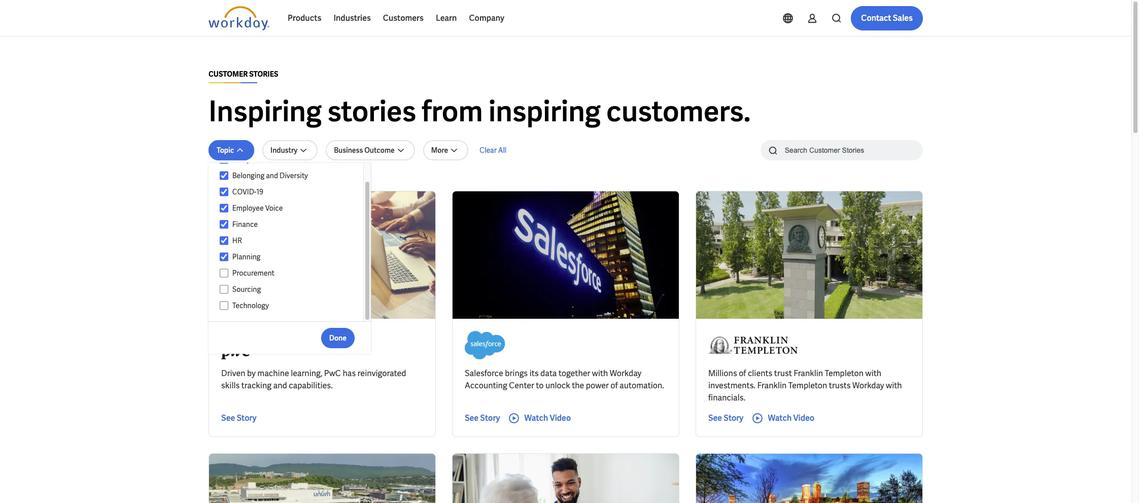 Task type: vqa. For each thing, say whether or not it's contained in the screenshot.
The Shares
no



Task type: describe. For each thing, give the bounding box(es) containing it.
1 see story link from the left
[[221, 412, 257, 424]]

with inside "salesforce brings its data together with workday accounting center to unlock the power of automation."
[[592, 368, 608, 379]]

19
[[256, 187, 263, 196]]

data
[[541, 368, 557, 379]]

clear
[[480, 146, 497, 155]]

industry button
[[262, 140, 318, 160]]

machine
[[258, 368, 289, 379]]

customers button
[[377, 6, 430, 30]]

products
[[288, 13, 321, 23]]

topic button
[[209, 140, 254, 160]]

559 results
[[209, 174, 246, 183]]

millions of clients trust franklin templeton with investments. franklin templeton trusts workday with financials.
[[709, 368, 902, 403]]

inspiring stories from inspiring customers.
[[209, 93, 751, 130]]

and inside belonging and diversity link
[[266, 171, 278, 180]]

watch video link for franklin
[[752, 412, 815, 424]]

customer
[[209, 70, 248, 79]]

inspiring
[[209, 93, 322, 130]]

stories
[[327, 93, 416, 130]]

skills
[[221, 380, 240, 391]]

1 horizontal spatial franklin
[[794, 368, 823, 379]]

belonging
[[232, 171, 265, 180]]

technology link
[[228, 299, 354, 312]]

0 vertical spatial templeton
[[825, 368, 864, 379]]

by
[[247, 368, 256, 379]]

done button
[[321, 328, 355, 348]]

clear all button
[[477, 140, 510, 160]]

pwc
[[324, 368, 341, 379]]

pricewaterhousecoopers global licensing services corporation (pwc) image
[[221, 331, 259, 359]]

559
[[209, 174, 220, 183]]

its
[[530, 368, 539, 379]]

hr link
[[228, 235, 354, 247]]

more button
[[423, 140, 469, 160]]

contact
[[861, 13, 892, 23]]

analytics link
[[228, 153, 354, 165]]

millions
[[709, 368, 737, 379]]

sales
[[893, 13, 913, 23]]

customers.
[[607, 93, 751, 130]]

finance link
[[228, 218, 354, 230]]

industry
[[271, 146, 298, 155]]

reinvigorated
[[358, 368, 406, 379]]

covid-19
[[232, 187, 263, 196]]

1 story from the left
[[237, 413, 257, 423]]

1 vertical spatial franklin
[[758, 380, 787, 391]]

belonging and diversity link
[[228, 170, 354, 182]]

diversity
[[280, 171, 308, 180]]

see story link for salesforce brings its data together with workday accounting center to unlock the power of automation.
[[465, 412, 500, 424]]

salesforce
[[465, 368, 503, 379]]

1 horizontal spatial with
[[866, 368, 882, 379]]

results
[[222, 174, 246, 183]]

inspiring
[[489, 93, 601, 130]]

employee voice link
[[228, 202, 354, 214]]

all
[[498, 146, 507, 155]]

driven
[[221, 368, 245, 379]]

watch video for to
[[525, 413, 571, 423]]

analytics
[[232, 155, 262, 164]]

outcome
[[365, 146, 395, 155]]

company button
[[463, 6, 511, 30]]

employee
[[232, 204, 264, 213]]

of inside "salesforce brings its data together with workday accounting center to unlock the power of automation."
[[611, 380, 618, 391]]

story for salesforce brings its data together with workday accounting center to unlock the power of automation.
[[480, 413, 500, 423]]

financials.
[[709, 392, 746, 403]]

done
[[329, 333, 347, 342]]

sourcing
[[232, 285, 261, 294]]

business outcome button
[[326, 140, 415, 160]]

procurement link
[[228, 267, 354, 279]]

industries
[[334, 13, 371, 23]]

voice
[[265, 204, 283, 213]]

1 see from the left
[[221, 413, 235, 423]]

company
[[469, 13, 505, 23]]



Task type: locate. For each thing, give the bounding box(es) containing it.
brings
[[505, 368, 528, 379]]

and inside the driven by machine learning, pwc has reinvigorated skills tracking and capabilities.
[[273, 380, 287, 391]]

templeton
[[825, 368, 864, 379], [789, 380, 828, 391]]

1 horizontal spatial watch video
[[768, 413, 815, 423]]

see for millions of clients trust franklin templeton with investments. franklin templeton trusts workday with financials.
[[709, 413, 722, 423]]

2 see story link from the left
[[465, 412, 500, 424]]

Search Customer Stories text field
[[779, 141, 903, 159]]

see down skills
[[221, 413, 235, 423]]

power
[[586, 380, 609, 391]]

planning
[[232, 252, 261, 261]]

more
[[431, 146, 448, 155]]

of
[[739, 368, 746, 379], [611, 380, 618, 391]]

center
[[509, 380, 534, 391]]

video down unlock
[[550, 413, 571, 423]]

watch for center
[[525, 413, 548, 423]]

0 horizontal spatial story
[[237, 413, 257, 423]]

see story link down skills
[[221, 412, 257, 424]]

belonging and diversity
[[232, 171, 308, 180]]

finance
[[232, 220, 258, 229]]

hr
[[232, 236, 242, 245]]

together
[[559, 368, 591, 379]]

driven by machine learning, pwc has reinvigorated skills tracking and capabilities.
[[221, 368, 406, 391]]

0 horizontal spatial watch video
[[525, 413, 571, 423]]

accounting
[[465, 380, 507, 391]]

watch video down millions of clients trust franklin templeton with investments. franklin templeton trusts workday with financials. at the right of the page
[[768, 413, 815, 423]]

see story for salesforce brings its data together with workday accounting center to unlock the power of automation.
[[465, 413, 500, 423]]

0 horizontal spatial workday
[[610, 368, 642, 379]]

watch video link for center
[[508, 412, 571, 424]]

franklin
[[794, 368, 823, 379], [758, 380, 787, 391]]

0 horizontal spatial watch
[[525, 413, 548, 423]]

1 horizontal spatial workday
[[853, 380, 885, 391]]

automation.
[[620, 380, 664, 391]]

from
[[422, 93, 483, 130]]

1 watch from the left
[[525, 413, 548, 423]]

0 vertical spatial franklin
[[794, 368, 823, 379]]

None checkbox
[[220, 155, 228, 164], [220, 301, 228, 310], [220, 155, 228, 164], [220, 301, 228, 310]]

3 story from the left
[[724, 413, 744, 423]]

and left diversity
[[266, 171, 278, 180]]

watch video link down millions of clients trust franklin templeton with investments. franklin templeton trusts workday with financials. at the right of the page
[[752, 412, 815, 424]]

see for salesforce brings its data together with workday accounting center to unlock the power of automation.
[[465, 413, 479, 423]]

employee voice
[[232, 204, 283, 213]]

watch video down to
[[525, 413, 571, 423]]

business outcome
[[334, 146, 395, 155]]

products button
[[282, 6, 328, 30]]

2 watch video link from the left
[[752, 412, 815, 424]]

1 horizontal spatial see story link
[[465, 412, 500, 424]]

see story link
[[221, 412, 257, 424], [465, 412, 500, 424], [709, 412, 744, 424]]

contact sales
[[861, 13, 913, 23]]

2 horizontal spatial see
[[709, 413, 722, 423]]

learn
[[436, 13, 457, 23]]

story down accounting
[[480, 413, 500, 423]]

industries button
[[328, 6, 377, 30]]

1 horizontal spatial watch
[[768, 413, 792, 423]]

workday inside "salesforce brings its data together with workday accounting center to unlock the power of automation."
[[610, 368, 642, 379]]

0 horizontal spatial see story
[[221, 413, 257, 423]]

see down accounting
[[465, 413, 479, 423]]

2 horizontal spatial with
[[886, 380, 902, 391]]

clear all
[[480, 146, 507, 155]]

workday up automation.
[[610, 368, 642, 379]]

watch
[[525, 413, 548, 423], [768, 413, 792, 423]]

1 video from the left
[[550, 413, 571, 423]]

watch video for templeton
[[768, 413, 815, 423]]

video for templeton
[[794, 413, 815, 423]]

see story down accounting
[[465, 413, 500, 423]]

watch video link down to
[[508, 412, 571, 424]]

1 horizontal spatial video
[[794, 413, 815, 423]]

planning link
[[228, 251, 354, 263]]

None checkbox
[[220, 171, 228, 180], [220, 187, 228, 196], [220, 204, 228, 213], [220, 220, 228, 229], [220, 236, 228, 245], [220, 252, 228, 261], [220, 269, 228, 278], [220, 285, 228, 294], [220, 171, 228, 180], [220, 187, 228, 196], [220, 204, 228, 213], [220, 220, 228, 229], [220, 236, 228, 245], [220, 252, 228, 261], [220, 269, 228, 278], [220, 285, 228, 294]]

see down financials.
[[709, 413, 722, 423]]

0 vertical spatial and
[[266, 171, 278, 180]]

clients
[[748, 368, 773, 379]]

of right power
[[611, 380, 618, 391]]

video for to
[[550, 413, 571, 423]]

covid-
[[232, 187, 256, 196]]

see story down skills
[[221, 413, 257, 423]]

0 horizontal spatial video
[[550, 413, 571, 423]]

see story link for millions of clients trust franklin templeton with investments. franklin templeton trusts workday with financials.
[[709, 412, 744, 424]]

topic
[[217, 146, 234, 155]]

2 horizontal spatial see story link
[[709, 412, 744, 424]]

has
[[343, 368, 356, 379]]

contact sales link
[[851, 6, 923, 30]]

2 watch video from the left
[[768, 413, 815, 423]]

watch down to
[[525, 413, 548, 423]]

salesforce brings its data together with workday accounting center to unlock the power of automation.
[[465, 368, 664, 391]]

covid-19 link
[[228, 186, 354, 198]]

procurement
[[232, 269, 275, 278]]

3 see story from the left
[[709, 413, 744, 423]]

1 horizontal spatial story
[[480, 413, 500, 423]]

workday inside millions of clients trust franklin templeton with investments. franklin templeton trusts workday with financials.
[[853, 380, 885, 391]]

unlock
[[546, 380, 570, 391]]

2 horizontal spatial story
[[724, 413, 744, 423]]

3 see story link from the left
[[709, 412, 744, 424]]

learning,
[[291, 368, 323, 379]]

customers
[[383, 13, 424, 23]]

3 see from the left
[[709, 413, 722, 423]]

see story down financials.
[[709, 413, 744, 423]]

customer stories
[[209, 70, 278, 79]]

the
[[572, 380, 584, 391]]

story down tracking
[[237, 413, 257, 423]]

watch video link
[[508, 412, 571, 424], [752, 412, 815, 424]]

0 horizontal spatial see
[[221, 413, 235, 423]]

see
[[221, 413, 235, 423], [465, 413, 479, 423], [709, 413, 722, 423]]

1 vertical spatial templeton
[[789, 380, 828, 391]]

0 horizontal spatial watch video link
[[508, 412, 571, 424]]

1 see story from the left
[[221, 413, 257, 423]]

1 horizontal spatial watch video link
[[752, 412, 815, 424]]

templeton up trusts
[[825, 368, 864, 379]]

0 horizontal spatial with
[[592, 368, 608, 379]]

go to the homepage image
[[209, 6, 270, 30]]

1 vertical spatial of
[[611, 380, 618, 391]]

franklin down the trust
[[758, 380, 787, 391]]

capabilities.
[[289, 380, 333, 391]]

1 horizontal spatial of
[[739, 368, 746, 379]]

see story for millions of clients trust franklin templeton with investments. franklin templeton trusts workday with financials.
[[709, 413, 744, 423]]

0 horizontal spatial see story link
[[221, 412, 257, 424]]

templeton down the trust
[[789, 380, 828, 391]]

to
[[536, 380, 544, 391]]

watch down millions of clients trust franklin templeton with investments. franklin templeton trusts workday with financials. at the right of the page
[[768, 413, 792, 423]]

franklin templeton companies, llc image
[[709, 331, 798, 359]]

stories
[[249, 70, 278, 79]]

franklin right the trust
[[794, 368, 823, 379]]

video down millions of clients trust franklin templeton with investments. franklin templeton trusts workday with financials. at the right of the page
[[794, 413, 815, 423]]

of up investments.
[[739, 368, 746, 379]]

trusts
[[829, 380, 851, 391]]

watch video
[[525, 413, 571, 423], [768, 413, 815, 423]]

2 see from the left
[[465, 413, 479, 423]]

1 watch video link from the left
[[508, 412, 571, 424]]

1 horizontal spatial see story
[[465, 413, 500, 423]]

learn button
[[430, 6, 463, 30]]

and
[[266, 171, 278, 180], [273, 380, 287, 391]]

technology
[[232, 301, 269, 310]]

tracking
[[241, 380, 272, 391]]

see story link down financials.
[[709, 412, 744, 424]]

of inside millions of clients trust franklin templeton with investments. franklin templeton trusts workday with financials.
[[739, 368, 746, 379]]

trust
[[775, 368, 792, 379]]

video
[[550, 413, 571, 423], [794, 413, 815, 423]]

0 vertical spatial of
[[739, 368, 746, 379]]

2 horizontal spatial see story
[[709, 413, 744, 423]]

story for millions of clients trust franklin templeton with investments. franklin templeton trusts workday with financials.
[[724, 413, 744, 423]]

2 story from the left
[[480, 413, 500, 423]]

watch for franklin
[[768, 413, 792, 423]]

0 horizontal spatial of
[[611, 380, 618, 391]]

2 watch from the left
[[768, 413, 792, 423]]

1 vertical spatial and
[[273, 380, 287, 391]]

2 see story from the left
[[465, 413, 500, 423]]

investments.
[[709, 380, 756, 391]]

see story
[[221, 413, 257, 423], [465, 413, 500, 423], [709, 413, 744, 423]]

and down machine
[[273, 380, 287, 391]]

1 horizontal spatial see
[[465, 413, 479, 423]]

sourcing link
[[228, 283, 354, 295]]

0 vertical spatial workday
[[610, 368, 642, 379]]

1 watch video from the left
[[525, 413, 571, 423]]

story
[[237, 413, 257, 423], [480, 413, 500, 423], [724, 413, 744, 423]]

workday right trusts
[[853, 380, 885, 391]]

1 vertical spatial workday
[[853, 380, 885, 391]]

business
[[334, 146, 363, 155]]

see story link down accounting
[[465, 412, 500, 424]]

2 video from the left
[[794, 413, 815, 423]]

story down financials.
[[724, 413, 744, 423]]

0 horizontal spatial franklin
[[758, 380, 787, 391]]

salesforce.com image
[[465, 331, 506, 359]]



